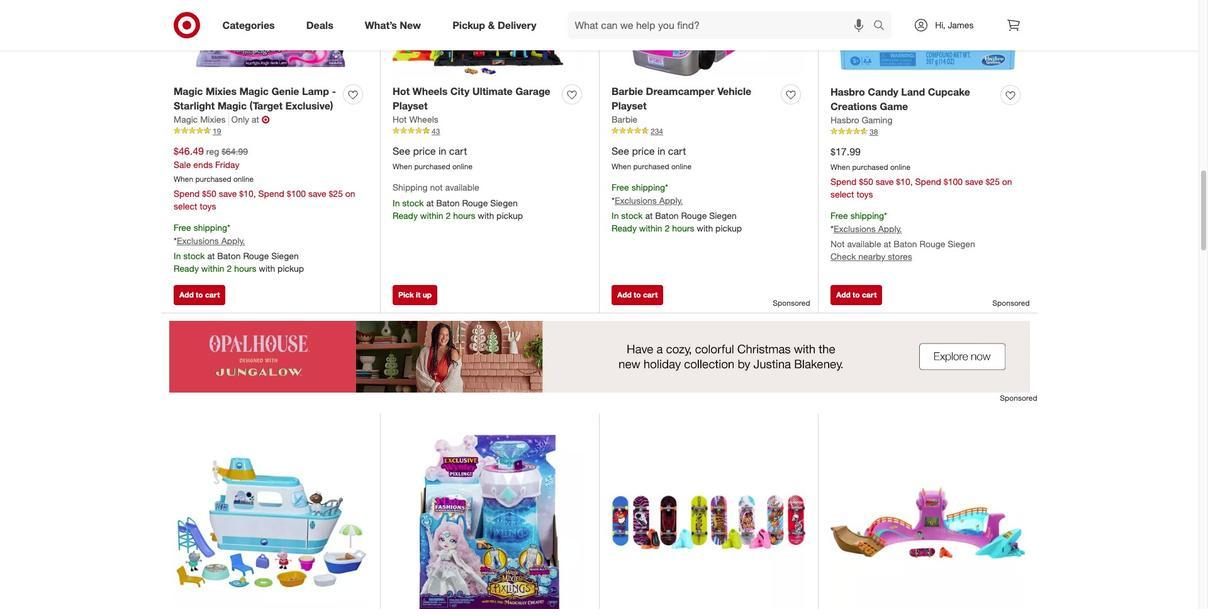 Task type: vqa. For each thing, say whether or not it's contained in the screenshot.
Siegen within Shipping not available In stock at  Baton Rouge Siegen Ready within 2 hours with pickup
yes



Task type: locate. For each thing, give the bounding box(es) containing it.
add to cart button for online
[[831, 285, 883, 305]]

lamp
[[302, 85, 329, 97]]

wheels for hot wheels city ultimate garage playset
[[413, 85, 448, 97]]

add for when
[[836, 290, 851, 299]]

mixies inside the magic mixies only at ¬
[[200, 114, 226, 124]]

$50 down the ends
[[202, 188, 216, 199]]

1 horizontal spatial $25
[[986, 176, 1000, 187]]

0 horizontal spatial 2
[[227, 263, 232, 274]]

purchased down the ends
[[195, 174, 231, 183]]

2 horizontal spatial shipping
[[851, 210, 884, 221]]

234
[[651, 126, 663, 136]]

2 horizontal spatial apply.
[[878, 224, 902, 234]]

1 vertical spatial with
[[697, 223, 713, 234]]

19
[[213, 126, 221, 136]]

on inside $17.99 when purchased online spend $50 save $10, spend $100 save $25 on select toys
[[1002, 176, 1012, 187]]

select down $17.99
[[831, 189, 854, 200]]

1 vertical spatial barbie
[[612, 114, 638, 124]]

hot inside the hot wheels city ultimate garage playset
[[393, 85, 410, 97]]

add to cart
[[179, 290, 220, 299], [617, 290, 658, 299], [836, 290, 877, 299]]

in down 43
[[439, 145, 446, 157]]

vehicle
[[718, 85, 752, 97]]

2 horizontal spatial exclusions apply. button
[[834, 223, 902, 235]]

1 in from the left
[[439, 145, 446, 157]]

0 vertical spatial $100
[[944, 176, 963, 187]]

2 see from the left
[[612, 145, 629, 157]]

add to cart for cart
[[617, 290, 658, 299]]

shipping not available in stock at  baton rouge siegen ready within 2 hours with pickup
[[393, 182, 523, 221]]

free inside the free shipping * * exclusions apply. not available at baton rouge siegen check nearby stores
[[831, 210, 848, 221]]

add to cart button for cart
[[612, 285, 664, 305]]

0 vertical spatial with
[[478, 210, 494, 221]]

1 horizontal spatial available
[[847, 239, 881, 249]]

hours
[[453, 210, 475, 221], [672, 223, 694, 234], [234, 263, 256, 274]]

2 horizontal spatial in
[[612, 210, 619, 221]]

ready
[[393, 210, 418, 221], [612, 223, 637, 234], [174, 263, 199, 274]]

1 horizontal spatial pickup
[[497, 210, 523, 221]]

purchased up not at the left top of page
[[414, 161, 450, 171]]

online down 234 link
[[671, 161, 692, 171]]

mixies up 19
[[200, 114, 226, 124]]

1 horizontal spatial exclusions
[[615, 195, 657, 206]]

0 vertical spatial $50
[[859, 176, 873, 187]]

playset
[[393, 99, 428, 112], [612, 99, 647, 112]]

0 horizontal spatial add to cart button
[[174, 285, 226, 305]]

2 horizontal spatial to
[[853, 290, 860, 299]]

in for exclusions apply. button to the left
[[174, 251, 181, 261]]

1 vertical spatial $10,
[[239, 188, 256, 199]]

2 horizontal spatial add
[[836, 290, 851, 299]]

search button
[[868, 11, 898, 42]]

free for when
[[831, 210, 848, 221]]

1 vertical spatial toys
[[200, 201, 216, 212]]

0 horizontal spatial available
[[445, 182, 479, 193]]

spend
[[831, 176, 857, 187], [915, 176, 941, 187], [174, 188, 200, 199], [258, 188, 284, 199]]

mixies for only
[[200, 114, 226, 124]]

price
[[413, 145, 436, 157], [632, 145, 655, 157]]

1 horizontal spatial add to cart
[[617, 290, 658, 299]]

purchased down 234
[[633, 161, 669, 171]]

2 vertical spatial in
[[174, 251, 181, 261]]

apply.
[[659, 195, 683, 206], [878, 224, 902, 234], [221, 235, 245, 246]]

0 vertical spatial on
[[1002, 176, 1012, 187]]

1 vertical spatial hours
[[672, 223, 694, 234]]

0 horizontal spatial shipping
[[194, 222, 227, 233]]

$17.99
[[831, 145, 861, 158]]

1 hot from the top
[[393, 85, 410, 97]]

2 horizontal spatial exclusions
[[834, 224, 876, 234]]

1 to from the left
[[196, 290, 203, 299]]

1 horizontal spatial within
[[420, 210, 443, 221]]

mixies inside magic mixies magic genie lamp - starlight magic (target exclusive)
[[206, 85, 237, 97]]

1 vertical spatial within
[[639, 223, 662, 234]]

price down 43
[[413, 145, 436, 157]]

magic
[[174, 85, 203, 97], [239, 85, 269, 97], [218, 99, 247, 112], [174, 114, 198, 124]]

sponsored
[[773, 298, 810, 307], [993, 298, 1030, 307], [1000, 393, 1037, 403]]

see price in cart when purchased online down 234
[[612, 145, 692, 171]]

on inside $46.49 reg $64.99 sale ends friday when purchased online spend $50 save $10, spend $100 save $25 on select toys
[[345, 188, 355, 199]]

wheels for hot wheels
[[409, 114, 438, 124]]

0 horizontal spatial toys
[[200, 201, 216, 212]]

1 horizontal spatial stock
[[402, 198, 424, 208]]

1 vertical spatial ready
[[612, 223, 637, 234]]

0 horizontal spatial select
[[174, 201, 197, 212]]

online down 38 link
[[890, 162, 911, 171]]

0 vertical spatial available
[[445, 182, 479, 193]]

$100 inside $17.99 when purchased online spend $50 save $10, spend $100 save $25 on select toys
[[944, 176, 963, 187]]

0 horizontal spatial pickup
[[278, 263, 304, 274]]

3 add to cart from the left
[[836, 290, 877, 299]]

what's new link
[[354, 11, 437, 39]]

rouge
[[462, 198, 488, 208], [681, 210, 707, 221], [920, 239, 946, 249], [243, 251, 269, 261]]

pickup & delivery
[[453, 19, 537, 31]]

1 horizontal spatial on
[[1002, 176, 1012, 187]]

sponsored for online
[[993, 298, 1030, 307]]

spend down 'sale'
[[174, 188, 200, 199]]

1 vertical spatial exclusions
[[834, 224, 876, 234]]

2 horizontal spatial hours
[[672, 223, 694, 234]]

2 add to cart button from the left
[[612, 285, 664, 305]]

pick
[[398, 290, 414, 299]]

1 vertical spatial on
[[345, 188, 355, 199]]

0 horizontal spatial price
[[413, 145, 436, 157]]

1 see price in cart when purchased online from the left
[[393, 145, 473, 171]]

free shipping * * exclusions apply. not available at baton rouge siegen check nearby stores
[[831, 210, 975, 262]]

hasbro candy land cupcake creations game
[[831, 85, 970, 112]]

playset inside the hot wheels city ultimate garage playset
[[393, 99, 428, 112]]

1 vertical spatial wheels
[[409, 114, 438, 124]]

gaming
[[862, 114, 893, 125]]

hot
[[393, 85, 410, 97], [393, 114, 407, 124]]

&
[[488, 19, 495, 31]]

2 horizontal spatial free
[[831, 210, 848, 221]]

when inside $46.49 reg $64.99 sale ends friday when purchased online spend $50 save $10, spend $100 save $25 on select toys
[[174, 174, 193, 183]]

0 horizontal spatial on
[[345, 188, 355, 199]]

0 horizontal spatial to
[[196, 290, 203, 299]]

hasbro for hasbro gaming
[[831, 114, 859, 125]]

candy
[[868, 85, 899, 98]]

add
[[179, 290, 194, 299], [617, 290, 632, 299], [836, 290, 851, 299]]

in for exclusions apply. button related to in
[[612, 210, 619, 221]]

2 in from the left
[[658, 145, 665, 157]]

purchased down $17.99
[[852, 162, 888, 171]]

hasbro candy land cupcake creations game image
[[831, 0, 1025, 78], [831, 0, 1025, 78]]

1 vertical spatial apply.
[[878, 224, 902, 234]]

1 horizontal spatial with
[[478, 210, 494, 221]]

0 horizontal spatial $10,
[[239, 188, 256, 199]]

3 add to cart button from the left
[[831, 285, 883, 305]]

$10, up the free shipping * * exclusions apply. not available at baton rouge siegen check nearby stores
[[896, 176, 913, 187]]

$50 down $17.99
[[859, 176, 873, 187]]

mixies
[[206, 85, 237, 97], [200, 114, 226, 124]]

select inside $46.49 reg $64.99 sale ends friday when purchased online spend $50 save $10, spend $100 save $25 on select toys
[[174, 201, 197, 212]]

price down 234
[[632, 145, 655, 157]]

to for sale
[[196, 290, 203, 299]]

exclusions inside the free shipping * * exclusions apply. not available at baton rouge siegen check nearby stores
[[834, 224, 876, 234]]

2 inside shipping not available in stock at  baton rouge siegen ready within 2 hours with pickup
[[446, 210, 451, 221]]

hours inside shipping not available in stock at  baton rouge siegen ready within 2 hours with pickup
[[453, 210, 475, 221]]

siegen for exclusions apply. button related to in
[[709, 210, 737, 221]]

magic mixies link
[[174, 113, 229, 126]]

1 horizontal spatial free shipping * * exclusions apply. in stock at  baton rouge siegen ready within 2 hours with pickup
[[612, 182, 742, 234]]

0 vertical spatial select
[[831, 189, 854, 200]]

magic down starlight
[[174, 114, 198, 124]]

-
[[332, 85, 336, 97]]

barbie dreamcamper vehicle playset
[[612, 85, 752, 112]]

1 add to cart button from the left
[[174, 285, 226, 305]]

hasbro candy land cupcake creations game link
[[831, 85, 996, 114]]

0 horizontal spatial free
[[174, 222, 191, 233]]

0 vertical spatial barbie
[[612, 85, 643, 97]]

when down $17.99
[[831, 162, 850, 171]]

0 vertical spatial free
[[612, 182, 629, 193]]

exclusions apply. button for purchased
[[834, 223, 902, 235]]

2 hot from the top
[[393, 114, 407, 124]]

siegen inside the free shipping * * exclusions apply. not available at baton rouge siegen check nearby stores
[[948, 239, 975, 249]]

1 horizontal spatial 2
[[446, 210, 451, 221]]

toys
[[857, 189, 873, 200], [200, 201, 216, 212]]

hasbro down the creations
[[831, 114, 859, 125]]

wheels up 43
[[409, 114, 438, 124]]

1 barbie from the top
[[612, 85, 643, 97]]

see price in cart when purchased online down 43
[[393, 145, 473, 171]]

select inside $17.99 when purchased online spend $50 save $10, spend $100 save $25 on select toys
[[831, 189, 854, 200]]

hasbro inside hasbro candy land cupcake creations game
[[831, 85, 865, 98]]

magic mixies only at ¬
[[174, 113, 270, 126]]

at inside the free shipping * * exclusions apply. not available at baton rouge siegen check nearby stores
[[884, 239, 891, 249]]

barbie inside barbie dreamcamper vehicle playset
[[612, 85, 643, 97]]

1 horizontal spatial add
[[617, 290, 632, 299]]

0 horizontal spatial ready
[[174, 263, 199, 274]]

0 vertical spatial $10,
[[896, 176, 913, 187]]

*
[[665, 182, 668, 193], [612, 195, 615, 206], [884, 210, 887, 221], [227, 222, 230, 233], [831, 224, 834, 234], [174, 235, 177, 246]]

0 vertical spatial apply.
[[659, 195, 683, 206]]

2 horizontal spatial add to cart button
[[831, 285, 883, 305]]

mixies up the magic mixies only at ¬
[[206, 85, 237, 97]]

magic inside the magic mixies only at ¬
[[174, 114, 198, 124]]

add to cart button
[[174, 285, 226, 305], [612, 285, 664, 305], [831, 285, 883, 305]]

playset up hot wheels
[[393, 99, 428, 112]]

hot wheels skate rippin' tricks pack image
[[612, 426, 806, 609], [612, 426, 806, 609]]

add to cart for sale
[[179, 290, 220, 299]]

1 vertical spatial free
[[831, 210, 848, 221]]

what's new
[[365, 19, 421, 31]]

exclusions apply. button for in
[[615, 195, 683, 207]]

$25
[[986, 176, 1000, 187], [329, 188, 343, 199]]

hasbro
[[831, 85, 865, 98], [831, 114, 859, 125]]

within inside shipping not available in stock at  baton rouge siegen ready within 2 hours with pickup
[[420, 210, 443, 221]]

in for playset
[[658, 145, 665, 157]]

add to cart for online
[[836, 290, 877, 299]]

2 add to cart from the left
[[617, 290, 658, 299]]

1 horizontal spatial select
[[831, 189, 854, 200]]

ready inside shipping not available in stock at  baton rouge siegen ready within 2 hours with pickup
[[393, 210, 418, 221]]

1 horizontal spatial toys
[[857, 189, 873, 200]]

hasbro up the creations
[[831, 85, 865, 98]]

2 see price in cart when purchased online from the left
[[612, 145, 692, 171]]

2 vertical spatial within
[[201, 263, 224, 274]]

2 price from the left
[[632, 145, 655, 157]]

toys down $17.99
[[857, 189, 873, 200]]

shipping inside the free shipping * * exclusions apply. not available at baton rouge siegen check nearby stores
[[851, 210, 884, 221]]

free shipping * * exclusions apply. in stock at  baton rouge siegen ready within 2 hours with pickup
[[612, 182, 742, 234], [174, 222, 304, 274]]

hot wheels city ultimate garage playset image
[[393, 0, 587, 77], [393, 0, 587, 77]]

available up check nearby stores button
[[847, 239, 881, 249]]

to for online
[[853, 290, 860, 299]]

barbie
[[612, 85, 643, 97], [612, 114, 638, 124]]

0 horizontal spatial see
[[393, 145, 410, 157]]

in
[[393, 198, 400, 208], [612, 210, 619, 221], [174, 251, 181, 261]]

in for ultimate
[[439, 145, 446, 157]]

1 horizontal spatial free
[[612, 182, 629, 193]]

magic mixies pixlings - wynter the bunny pixling (target exclusive) image
[[393, 426, 587, 609], [393, 426, 587, 609]]

at inside the magic mixies only at ¬
[[252, 114, 259, 124]]

online down friday
[[233, 174, 254, 183]]

in down 234
[[658, 145, 665, 157]]

0 vertical spatial $25
[[986, 176, 1000, 187]]

3 to from the left
[[853, 290, 860, 299]]

pick it up button
[[393, 285, 437, 305]]

2 horizontal spatial with
[[697, 223, 713, 234]]

when up shipping on the left top
[[393, 161, 412, 171]]

1 vertical spatial hot
[[393, 114, 407, 124]]

genie
[[271, 85, 299, 97]]

when
[[393, 161, 412, 171], [612, 161, 631, 171], [831, 162, 850, 171], [174, 174, 193, 183]]

on
[[1002, 176, 1012, 187], [345, 188, 355, 199]]

0 horizontal spatial exclusions
[[177, 235, 219, 246]]

apply. inside the free shipping * * exclusions apply. not available at baton rouge siegen check nearby stores
[[878, 224, 902, 234]]

2 horizontal spatial within
[[639, 223, 662, 234]]

barbie for barbie dreamcamper vehicle playset
[[612, 85, 643, 97]]

0 vertical spatial pickup
[[497, 210, 523, 221]]

magic mixies magic genie lamp - starlight magic (target exclusive) image
[[174, 0, 368, 77], [174, 0, 368, 77]]

see down "barbie" link
[[612, 145, 629, 157]]

barbie down barbie dreamcamper vehicle playset
[[612, 114, 638, 124]]

stock
[[402, 198, 424, 208], [621, 210, 643, 221], [183, 251, 205, 261]]

select
[[831, 189, 854, 200], [174, 201, 197, 212]]

wheels left city
[[413, 85, 448, 97]]

1 vertical spatial in
[[612, 210, 619, 221]]

0 vertical spatial exclusions
[[615, 195, 657, 206]]

1 vertical spatial 2
[[665, 223, 670, 234]]

2 horizontal spatial ready
[[612, 223, 637, 234]]

1 hasbro from the top
[[831, 85, 865, 98]]

2 vertical spatial free
[[174, 222, 191, 233]]

1 add to cart from the left
[[179, 290, 220, 299]]

magic up (target
[[239, 85, 269, 97]]

2 vertical spatial ready
[[174, 263, 199, 274]]

hot for hot wheels city ultimate garage playset
[[393, 85, 410, 97]]

creations
[[831, 100, 877, 112]]

43 link
[[393, 126, 587, 137]]

1 playset from the left
[[393, 99, 428, 112]]

barbie dreamcamper vehicle playset link
[[612, 84, 776, 113]]

shipping for purchased
[[851, 210, 884, 221]]

1 vertical spatial stock
[[621, 210, 643, 221]]

delivery
[[498, 19, 537, 31]]

1 price from the left
[[413, 145, 436, 157]]

select down 'sale'
[[174, 201, 197, 212]]

2 add from the left
[[617, 290, 632, 299]]

exclusions apply. button
[[615, 195, 683, 207], [834, 223, 902, 235], [177, 235, 245, 247]]

1 horizontal spatial price
[[632, 145, 655, 157]]

when down "barbie" link
[[612, 161, 631, 171]]

$10,
[[896, 176, 913, 187], [239, 188, 256, 199]]

land
[[901, 85, 925, 98]]

0 vertical spatial ready
[[393, 210, 418, 221]]

wheels inside the hot wheels city ultimate garage playset
[[413, 85, 448, 97]]

0 horizontal spatial playset
[[393, 99, 428, 112]]

1 horizontal spatial in
[[658, 145, 665, 157]]

1 vertical spatial $50
[[202, 188, 216, 199]]

1 horizontal spatial exclusions apply. button
[[615, 195, 683, 207]]

0 vertical spatial hot
[[393, 85, 410, 97]]

stock for exclusions apply. button related to in
[[621, 210, 643, 221]]

available right not at the left top of page
[[445, 182, 479, 193]]

pickup & delivery link
[[442, 11, 552, 39]]

siegen for purchased exclusions apply. button
[[948, 239, 975, 249]]

0 horizontal spatial add to cart
[[179, 290, 220, 299]]

1 horizontal spatial to
[[634, 290, 641, 299]]

see down hot wheels link
[[393, 145, 410, 157]]

add for price
[[617, 290, 632, 299]]

2 barbie from the top
[[612, 114, 638, 124]]

see price in cart when purchased online
[[393, 145, 473, 171], [612, 145, 692, 171]]

hot wheels skate octopark playset image
[[831, 426, 1025, 609], [831, 426, 1025, 609]]

2 hasbro from the top
[[831, 114, 859, 125]]

2 to from the left
[[634, 290, 641, 299]]

$10, inside $46.49 reg $64.99 sale ends friday when purchased online spend $50 save $10, spend $100 save $25 on select toys
[[239, 188, 256, 199]]

within
[[420, 210, 443, 221], [639, 223, 662, 234], [201, 263, 224, 274]]

online
[[452, 161, 473, 171], [671, 161, 692, 171], [890, 162, 911, 171], [233, 174, 254, 183]]

see price in cart when purchased online for playset
[[612, 145, 692, 171]]

when down 'sale'
[[174, 174, 193, 183]]

shipping
[[393, 182, 428, 193]]

free for price
[[612, 182, 629, 193]]

1 see from the left
[[393, 145, 410, 157]]

1 horizontal spatial apply.
[[659, 195, 683, 206]]

baton
[[436, 198, 460, 208], [655, 210, 679, 221], [894, 239, 917, 249], [217, 251, 241, 261]]

1 horizontal spatial see
[[612, 145, 629, 157]]

price for hot wheels city ultimate garage playset
[[413, 145, 436, 157]]

peppa pig cruise ship playset image
[[174, 426, 368, 609], [174, 426, 368, 609]]

spend down 19 link
[[258, 188, 284, 199]]

cart for barbie dreamcamper vehicle playset
[[643, 290, 658, 299]]

toys down the ends
[[200, 201, 216, 212]]

2 playset from the left
[[612, 99, 647, 112]]

exclusions
[[615, 195, 657, 206], [834, 224, 876, 234], [177, 235, 219, 246]]

barbie up "barbie" link
[[612, 85, 643, 97]]

starlight
[[174, 99, 215, 112]]

only
[[231, 114, 249, 124]]

see
[[393, 145, 410, 157], [612, 145, 629, 157]]

free
[[612, 182, 629, 193], [831, 210, 848, 221], [174, 222, 191, 233]]

hot wheels city ultimate garage playset link
[[393, 84, 557, 113]]

2 vertical spatial exclusions
[[177, 235, 219, 246]]

$46.49 reg $64.99 sale ends friday when purchased online spend $50 save $10, spend $100 save $25 on select toys
[[174, 145, 355, 212]]

$10, down friday
[[239, 188, 256, 199]]

barbie dreamcamper vehicle playset image
[[612, 0, 806, 77], [612, 0, 806, 77]]

apply. for online
[[878, 224, 902, 234]]

cart
[[449, 145, 467, 157], [668, 145, 686, 157], [205, 290, 220, 299], [643, 290, 658, 299], [862, 290, 877, 299]]

3 add from the left
[[836, 290, 851, 299]]

pickup inside shipping not available in stock at  baton rouge siegen ready within 2 hours with pickup
[[497, 210, 523, 221]]

playset up "barbie" link
[[612, 99, 647, 112]]

0 vertical spatial 2
[[446, 210, 451, 221]]

1 horizontal spatial $100
[[944, 176, 963, 187]]

pickup
[[497, 210, 523, 221], [716, 223, 742, 234], [278, 263, 304, 274]]

0 vertical spatial toys
[[857, 189, 873, 200]]

(target
[[250, 99, 283, 112]]

1 horizontal spatial shipping
[[632, 182, 665, 193]]

1 vertical spatial pickup
[[716, 223, 742, 234]]

at for purchased exclusions apply. button
[[884, 239, 891, 249]]

see price in cart when purchased online for ultimate
[[393, 145, 473, 171]]

1 add from the left
[[179, 290, 194, 299]]

0 horizontal spatial in
[[439, 145, 446, 157]]



Task type: describe. For each thing, give the bounding box(es) containing it.
reg
[[206, 146, 219, 156]]

hasbro gaming link
[[831, 114, 893, 126]]

0 horizontal spatial hours
[[234, 263, 256, 274]]

available inside shipping not available in stock at  baton rouge siegen ready within 2 hours with pickup
[[445, 182, 479, 193]]

¬
[[262, 113, 270, 126]]

19 link
[[174, 126, 368, 137]]

rouge inside shipping not available in stock at  baton rouge siegen ready within 2 hours with pickup
[[462, 198, 488, 208]]

magic up starlight
[[174, 85, 203, 97]]

dreamcamper
[[646, 85, 715, 97]]

2 horizontal spatial pickup
[[716, 223, 742, 234]]

stores
[[888, 251, 912, 262]]

mixies for magic
[[206, 85, 237, 97]]

james
[[948, 20, 974, 30]]

2 vertical spatial pickup
[[278, 263, 304, 274]]

$50 inside $46.49 reg $64.99 sale ends friday when purchased online spend $50 save $10, spend $100 save $25 on select toys
[[202, 188, 216, 199]]

$64.99
[[222, 146, 248, 156]]

baton inside the free shipping * * exclusions apply. not available at baton rouge siegen check nearby stores
[[894, 239, 917, 249]]

city
[[450, 85, 470, 97]]

$17.99 when purchased online spend $50 save $10, spend $100 save $25 on select toys
[[831, 145, 1012, 200]]

38
[[870, 127, 878, 136]]

new
[[400, 19, 421, 31]]

0 horizontal spatial exclusions apply. button
[[177, 235, 245, 247]]

0 horizontal spatial with
[[259, 263, 275, 274]]

siegen for exclusions apply. button to the left
[[271, 251, 299, 261]]

add to cart button for sale
[[174, 285, 226, 305]]

add for reg
[[179, 290, 194, 299]]

hot wheels city ultimate garage playset
[[393, 85, 551, 112]]

what's
[[365, 19, 397, 31]]

playset inside barbie dreamcamper vehicle playset
[[612, 99, 647, 112]]

in inside shipping not available in stock at  baton rouge siegen ready within 2 hours with pickup
[[393, 198, 400, 208]]

advertisement region
[[161, 321, 1037, 392]]

stock inside shipping not available in stock at  baton rouge siegen ready within 2 hours with pickup
[[402, 198, 424, 208]]

up
[[423, 290, 432, 299]]

exclusions for when
[[834, 224, 876, 234]]

ends
[[193, 159, 213, 170]]

2 vertical spatial 2
[[227, 263, 232, 274]]

siegen inside shipping not available in stock at  baton rouge siegen ready within 2 hours with pickup
[[490, 198, 518, 208]]

nearby
[[859, 251, 886, 262]]

hot for hot wheels
[[393, 114, 407, 124]]

game
[[880, 100, 908, 112]]

not
[[831, 239, 845, 249]]

deals link
[[296, 11, 349, 39]]

cart for magic mixies magic genie lamp - starlight magic (target exclusive)
[[205, 290, 220, 299]]

online inside $17.99 when purchased online spend $50 save $10, spend $100 save $25 on select toys
[[890, 162, 911, 171]]

exclusive)
[[285, 99, 333, 112]]

to for cart
[[634, 290, 641, 299]]

baton inside shipping not available in stock at  baton rouge siegen ready within 2 hours with pickup
[[436, 198, 460, 208]]

online inside $46.49 reg $64.99 sale ends friday when purchased online spend $50 save $10, spend $100 save $25 on select toys
[[233, 174, 254, 183]]

$25 inside $17.99 when purchased online spend $50 save $10, spend $100 save $25 on select toys
[[986, 176, 1000, 187]]

magic mixies magic genie lamp - starlight magic (target exclusive)
[[174, 85, 336, 112]]

price for barbie dreamcamper vehicle playset
[[632, 145, 655, 157]]

friday
[[215, 159, 239, 170]]

exclusions for price
[[615, 195, 657, 206]]

purchased inside $46.49 reg $64.99 sale ends friday when purchased online spend $50 save $10, spend $100 save $25 on select toys
[[195, 174, 231, 183]]

categories
[[222, 19, 275, 31]]

magic up only
[[218, 99, 247, 112]]

$25 inside $46.49 reg $64.99 sale ends friday when purchased online spend $50 save $10, spend $100 save $25 on select toys
[[329, 188, 343, 199]]

at for exclusions apply. button to the left
[[207, 251, 215, 261]]

check nearby stores button
[[831, 251, 912, 263]]

$46.49
[[174, 145, 204, 157]]

cart for hasbro candy land cupcake creations game
[[862, 290, 877, 299]]

43
[[432, 126, 440, 136]]

rouge inside the free shipping * * exclusions apply. not available at baton rouge siegen check nearby stores
[[920, 239, 946, 249]]

not
[[430, 182, 443, 193]]

toys inside $46.49 reg $64.99 sale ends friday when purchased online spend $50 save $10, spend $100 save $25 on select toys
[[200, 201, 216, 212]]

0 horizontal spatial within
[[201, 263, 224, 274]]

ultimate
[[472, 85, 513, 97]]

with inside shipping not available in stock at  baton rouge siegen ready within 2 hours with pickup
[[478, 210, 494, 221]]

$50 inside $17.99 when purchased online spend $50 save $10, spend $100 save $25 on select toys
[[859, 176, 873, 187]]

garage
[[516, 85, 551, 97]]

toys inside $17.99 when purchased online spend $50 save $10, spend $100 save $25 on select toys
[[857, 189, 873, 200]]

spend down $17.99
[[831, 176, 857, 187]]

0 horizontal spatial free shipping * * exclusions apply. in stock at  baton rouge siegen ready within 2 hours with pickup
[[174, 222, 304, 274]]

What can we help you find? suggestions appear below search field
[[567, 11, 877, 39]]

$100 inside $46.49 reg $64.99 sale ends friday when purchased online spend $50 save $10, spend $100 save $25 on select toys
[[287, 188, 306, 199]]

at for exclusions apply. button related to in
[[645, 210, 653, 221]]

purchased inside $17.99 when purchased online spend $50 save $10, spend $100 save $25 on select toys
[[852, 162, 888, 171]]

sponsored for cart
[[773, 298, 810, 307]]

when inside $17.99 when purchased online spend $50 save $10, spend $100 save $25 on select toys
[[831, 162, 850, 171]]

hot wheels
[[393, 114, 438, 124]]

hi, james
[[935, 20, 974, 30]]

it
[[416, 290, 421, 299]]

2 vertical spatial shipping
[[194, 222, 227, 233]]

2 horizontal spatial 2
[[665, 223, 670, 234]]

stock for exclusions apply. button to the left
[[183, 251, 205, 261]]

234 link
[[612, 126, 806, 137]]

shipping for in
[[632, 182, 665, 193]]

at inside shipping not available in stock at  baton rouge siegen ready within 2 hours with pickup
[[426, 198, 434, 208]]

barbie for barbie
[[612, 114, 638, 124]]

spend down 38 link
[[915, 176, 941, 187]]

magic mixies magic genie lamp - starlight magic (target exclusive) link
[[174, 84, 338, 113]]

see for hot wheels city ultimate garage playset
[[393, 145, 410, 157]]

0 horizontal spatial apply.
[[221, 235, 245, 246]]

hasbro for hasbro candy land cupcake creations game
[[831, 85, 865, 98]]

hasbro gaming
[[831, 114, 893, 125]]

see for barbie dreamcamper vehicle playset
[[612, 145, 629, 157]]

$10, inside $17.99 when purchased online spend $50 save $10, spend $100 save $25 on select toys
[[896, 176, 913, 187]]

38 link
[[831, 126, 1025, 137]]

online up shipping not available in stock at  baton rouge siegen ready within 2 hours with pickup
[[452, 161, 473, 171]]

search
[[868, 20, 898, 32]]

deals
[[306, 19, 333, 31]]

cupcake
[[928, 85, 970, 98]]

check
[[831, 251, 856, 262]]

pick it up
[[398, 290, 432, 299]]

apply. for cart
[[659, 195, 683, 206]]

available inside the free shipping * * exclusions apply. not available at baton rouge siegen check nearby stores
[[847, 239, 881, 249]]

sale
[[174, 159, 191, 170]]

barbie link
[[612, 113, 638, 126]]

hi,
[[935, 20, 946, 30]]

categories link
[[212, 11, 291, 39]]

pickup
[[453, 19, 485, 31]]

hot wheels link
[[393, 113, 438, 126]]



